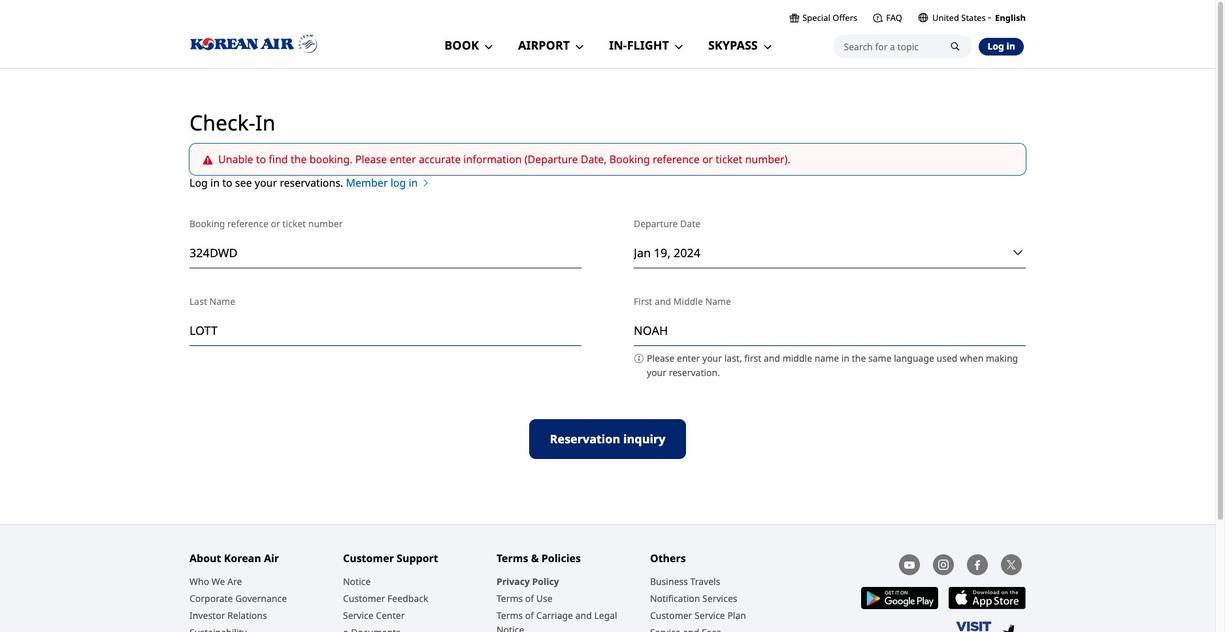 Task type: locate. For each thing, give the bounding box(es) containing it.
terms
[[497, 551, 529, 566], [497, 593, 523, 605], [497, 610, 523, 622]]

the left same
[[852, 353, 866, 365]]

0 vertical spatial terms
[[497, 551, 529, 566]]

1 service from the left
[[343, 610, 374, 622]]

or left 'number).' at top
[[703, 152, 713, 167]]

enter up log
[[390, 152, 416, 167]]

2 vertical spatial and
[[576, 610, 592, 622]]

to left find
[[256, 152, 266, 167]]

korean air link
[[190, 26, 347, 61]]

1 horizontal spatial name
[[706, 296, 732, 308]]

0 horizontal spatial log
[[190, 176, 208, 190]]

legal
[[595, 610, 618, 622]]

customer service plan link
[[650, 609, 747, 624]]

1 horizontal spatial air
[[333, 27, 347, 41]]

0 vertical spatial korean
[[295, 27, 331, 41]]

1 horizontal spatial booking
[[610, 152, 650, 167]]

1 vertical spatial enter
[[677, 353, 700, 365]]

customer down notification
[[650, 610, 693, 622]]

1 vertical spatial terms
[[497, 593, 523, 605]]

of down terms of use link
[[526, 610, 534, 622]]

1 vertical spatial log
[[190, 176, 208, 190]]

the inside the please enter your last, first and middle name in the same language used when making your reservation.
[[852, 353, 866, 365]]

log for log in to see your reservations. member log in
[[190, 176, 208, 190]]

in right name in the bottom right of the page
[[842, 353, 850, 365]]

terms of use link
[[497, 592, 553, 607]]

log in
[[988, 40, 1016, 52]]

2 service from the left
[[695, 610, 726, 622]]

notice inside privacy policy terms of use terms of carriage and legal notice
[[497, 624, 525, 633]]

1 of from the top
[[526, 593, 534, 605]]

and
[[655, 296, 672, 308], [764, 353, 781, 365], [576, 610, 592, 622]]

notice
[[343, 576, 371, 588], [497, 624, 525, 633]]

privacy policy terms of use terms of carriage and legal notice
[[497, 576, 618, 633]]

language
[[894, 353, 935, 365]]

member log in link
[[346, 175, 431, 191]]

0 horizontal spatial or
[[271, 218, 280, 230]]

1 vertical spatial of
[[526, 610, 534, 622]]

customer
[[343, 551, 394, 566], [343, 593, 385, 605], [650, 610, 693, 622]]

0 vertical spatial or
[[703, 152, 713, 167]]

notification
[[650, 593, 700, 605]]

booking
[[610, 152, 650, 167], [190, 218, 225, 230]]

0 vertical spatial air
[[333, 27, 347, 41]]

reservation inquiry
[[550, 432, 666, 447]]

1 horizontal spatial korean
[[295, 27, 331, 41]]

0 horizontal spatial and
[[576, 610, 592, 622]]

log down english
[[988, 40, 1005, 52]]

please up reservation.
[[647, 353, 675, 365]]

first
[[634, 296, 653, 308]]

2 horizontal spatial and
[[764, 353, 781, 365]]

1 vertical spatial air
[[264, 551, 279, 566]]

0 horizontal spatial air
[[264, 551, 279, 566]]

0 horizontal spatial to
[[222, 176, 233, 190]]

1 vertical spatial please
[[647, 353, 675, 365]]

1 vertical spatial customer
[[343, 593, 385, 605]]

name
[[815, 353, 840, 365]]

special
[[803, 12, 831, 24]]

service down services at the bottom right of the page
[[695, 610, 726, 622]]

customer inside business travels notification services customer service plan
[[650, 610, 693, 622]]

service left center
[[343, 610, 374, 622]]

0 vertical spatial log
[[988, 40, 1005, 52]]

0 horizontal spatial service
[[343, 610, 374, 622]]

terms down privacy
[[497, 593, 523, 605]]

notice inside the notice customer feedback service center
[[343, 576, 371, 588]]

policy
[[533, 576, 559, 588]]

accurate
[[419, 152, 461, 167]]

customer down notice link
[[343, 593, 385, 605]]

0 horizontal spatial korean
[[224, 551, 261, 566]]

service
[[343, 610, 374, 622], [695, 610, 726, 622]]

corporate governance link
[[190, 592, 287, 607]]

log in to see your reservations. member log in
[[190, 176, 418, 190]]

your left reservation.
[[647, 367, 667, 379]]

0 vertical spatial to
[[256, 152, 266, 167]]

air
[[333, 27, 347, 41], [264, 551, 279, 566]]

service inside the notice customer feedback service center
[[343, 610, 374, 622]]

reservation
[[550, 432, 621, 447]]

1 vertical spatial reference
[[228, 218, 269, 230]]

to left "see"
[[222, 176, 233, 190]]

0 vertical spatial ticket
[[716, 152, 743, 167]]

0 horizontal spatial the
[[291, 152, 307, 167]]

1 vertical spatial and
[[764, 353, 781, 365]]

name right middle
[[706, 296, 732, 308]]

0 horizontal spatial your
[[255, 176, 277, 190]]

0 vertical spatial the
[[291, 152, 307, 167]]

1 horizontal spatial ticket
[[716, 152, 743, 167]]

investor relations link
[[190, 609, 267, 624]]

1 vertical spatial to
[[222, 176, 233, 190]]

ticket left number
[[283, 218, 306, 230]]

notification services link
[[650, 592, 738, 607]]

1 horizontal spatial notice
[[497, 624, 525, 633]]

faq
[[887, 12, 903, 24]]

1 horizontal spatial and
[[655, 296, 672, 308]]

log
[[988, 40, 1005, 52], [190, 176, 208, 190]]

and inside the please enter your last, first and middle name in the same language used when making your reservation.
[[764, 353, 781, 365]]

notice link
[[343, 575, 371, 589]]

number).
[[746, 152, 791, 167]]

1 horizontal spatial enter
[[677, 353, 700, 365]]

the right find
[[291, 152, 307, 167]]

korean inside 'link'
[[295, 27, 331, 41]]

of
[[526, 593, 534, 605], [526, 610, 534, 622]]

please up member
[[355, 152, 387, 167]]

please inside the please enter your last, first and middle name in the same language used when making your reservation.
[[647, 353, 675, 365]]

travels
[[691, 576, 721, 588]]

1 vertical spatial booking
[[190, 218, 225, 230]]

your left the last,
[[703, 353, 722, 365]]

2 vertical spatial customer
[[650, 610, 693, 622]]

0 vertical spatial your
[[255, 176, 277, 190]]

terms left &
[[497, 551, 529, 566]]

log inside check-in main content
[[190, 176, 208, 190]]

privacy
[[497, 576, 530, 588]]

and inside privacy policy terms of use terms of carriage and legal notice
[[576, 610, 592, 622]]

member
[[346, 176, 388, 190]]

1 horizontal spatial please
[[647, 353, 675, 365]]

ticket
[[716, 152, 743, 167], [283, 218, 306, 230]]

name
[[210, 296, 235, 308], [706, 296, 732, 308]]

terms down terms of use link
[[497, 610, 523, 622]]

1 vertical spatial your
[[703, 353, 722, 365]]

support
[[397, 551, 439, 566]]

1 horizontal spatial log
[[988, 40, 1005, 52]]

to
[[256, 152, 266, 167], [222, 176, 233, 190]]

0 horizontal spatial name
[[210, 296, 235, 308]]

about korean air
[[190, 551, 279, 566]]

&
[[531, 551, 539, 566]]

0 horizontal spatial notice
[[343, 576, 371, 588]]

log left "see"
[[190, 176, 208, 190]]

search for a topic
[[844, 40, 919, 53]]

1 name from the left
[[210, 296, 235, 308]]

offers
[[833, 12, 858, 24]]

0 vertical spatial of
[[526, 593, 534, 605]]

customer feedback link
[[343, 592, 428, 607]]

1 horizontal spatial reference
[[653, 152, 700, 167]]

others
[[650, 551, 686, 566]]

korean
[[295, 27, 331, 41], [224, 551, 261, 566]]

name right last
[[210, 296, 235, 308]]

Booking reference or ticket number text field
[[190, 237, 582, 269]]

2 name from the left
[[706, 296, 732, 308]]

are
[[228, 576, 242, 588]]

please enter your last, first and middle name in the same language used when making your reservation.
[[647, 353, 1019, 379]]

of left use
[[526, 593, 534, 605]]

see
[[235, 176, 252, 190]]

1 vertical spatial notice
[[497, 624, 525, 633]]

relations
[[228, 610, 267, 622]]

booking.
[[310, 152, 353, 167]]

the
[[291, 152, 307, 167], [852, 353, 866, 365]]

your
[[255, 176, 277, 190], [703, 353, 722, 365], [647, 367, 667, 379]]

carriage
[[537, 610, 573, 622]]

2 terms from the top
[[497, 593, 523, 605]]

last
[[190, 296, 207, 308]]

1 vertical spatial the
[[852, 353, 866, 365]]

reference down "see"
[[228, 218, 269, 230]]

ticket left 'number).' at top
[[716, 152, 743, 167]]

enter up reservation.
[[677, 353, 700, 365]]

special offers
[[803, 12, 858, 24]]

2 vertical spatial terms
[[497, 610, 523, 622]]

reservation.
[[669, 367, 720, 379]]

1 vertical spatial or
[[271, 218, 280, 230]]

0 horizontal spatial ticket
[[283, 218, 306, 230]]

customer up notice link
[[343, 551, 394, 566]]

0 vertical spatial and
[[655, 296, 672, 308]]

faq link
[[874, 9, 903, 26]]

1 horizontal spatial service
[[695, 610, 726, 622]]

or
[[703, 152, 713, 167], [271, 218, 280, 230]]

your right "see"
[[255, 176, 277, 190]]

reference
[[653, 152, 700, 167], [228, 218, 269, 230]]

or down log in to see your reservations. member log in
[[271, 218, 280, 230]]

2 of from the top
[[526, 610, 534, 622]]

we
[[212, 576, 225, 588]]

reference up departure date on the right top of page
[[653, 152, 700, 167]]

notice up "customer feedback" "link"
[[343, 576, 371, 588]]

enter
[[390, 152, 416, 167], [677, 353, 700, 365]]

1 horizontal spatial the
[[852, 353, 866, 365]]

in
[[255, 109, 276, 137]]

0 vertical spatial enter
[[390, 152, 416, 167]]

middle
[[674, 296, 703, 308]]

0 vertical spatial notice
[[343, 576, 371, 588]]

1 horizontal spatial or
[[703, 152, 713, 167]]

download on the app store image
[[949, 587, 1026, 610]]

0 vertical spatial please
[[355, 152, 387, 167]]

notice down terms of use link
[[497, 624, 525, 633]]

2 vertical spatial your
[[647, 367, 667, 379]]

1 terms from the top
[[497, 551, 529, 566]]



Task type: vqa. For each thing, say whether or not it's contained in the screenshot.


Task type: describe. For each thing, give the bounding box(es) containing it.
unable
[[218, 152, 253, 167]]

booking reference or ticket number
[[190, 218, 343, 230]]

log in link
[[980, 38, 1024, 55]]

number
[[308, 218, 343, 230]]

first and middle name
[[634, 296, 732, 308]]

unable to find the booking. please enter accurate information (departure date, booking reference or ticket number).
[[218, 152, 791, 167]]

date
[[681, 218, 701, 230]]

service inside business travels notification services customer service plan
[[695, 610, 726, 622]]

united states
[[933, 12, 988, 24]]

middle
[[783, 353, 813, 365]]

in left "see"
[[211, 176, 220, 190]]

get it on google play image
[[862, 587, 939, 610]]

english
[[996, 12, 1026, 24]]

investor
[[190, 610, 225, 622]]

air inside korean air 'link'
[[333, 27, 347, 41]]

date,
[[581, 152, 607, 167]]

0 horizontal spatial booking
[[190, 218, 225, 230]]

about
[[190, 551, 221, 566]]

check-in
[[190, 109, 276, 137]]

visit korea year 2023 to 2024 image
[[955, 621, 1021, 633]]

1 horizontal spatial your
[[647, 367, 667, 379]]

0 vertical spatial booking
[[610, 152, 650, 167]]

last,
[[725, 353, 742, 365]]

terms of carriage and legal notice link
[[497, 609, 644, 633]]

notice customer feedback service center
[[343, 576, 428, 622]]

2 horizontal spatial your
[[703, 353, 722, 365]]

0 horizontal spatial reference
[[228, 218, 269, 230]]

special offers link
[[790, 9, 858, 26]]

customer support
[[343, 551, 439, 566]]

0 horizontal spatial please
[[355, 152, 387, 167]]

check-in main content
[[190, 68, 1026, 525]]

first
[[745, 353, 762, 365]]

who we are corporate governance investor relations
[[190, 576, 287, 622]]

1 vertical spatial ticket
[[283, 218, 306, 230]]

states
[[962, 12, 986, 24]]

for
[[876, 40, 888, 53]]

search for a topic button
[[834, 35, 973, 58]]

Last Name text field
[[190, 315, 582, 347]]

First and Middle Name text field
[[634, 315, 1026, 347]]

0 vertical spatial customer
[[343, 551, 394, 566]]

log for log in
[[988, 40, 1005, 52]]

business
[[650, 576, 688, 588]]

information
[[464, 152, 522, 167]]

business travels notification services customer service plan
[[650, 576, 747, 622]]

who we are link
[[190, 575, 242, 589]]

customer inside the notice customer feedback service center
[[343, 593, 385, 605]]

in right log
[[409, 176, 418, 190]]

3 terms from the top
[[497, 610, 523, 622]]

a
[[890, 40, 896, 53]]

inquiry
[[624, 432, 666, 447]]

feedback
[[388, 593, 428, 605]]

same
[[869, 353, 892, 365]]

log
[[391, 176, 406, 190]]

when
[[960, 353, 984, 365]]

enter inside the please enter your last, first and middle name in the same language used when making your reservation.
[[677, 353, 700, 365]]

last name
[[190, 296, 235, 308]]

governance
[[235, 593, 287, 605]]

united
[[933, 12, 960, 24]]

corporate
[[190, 593, 233, 605]]

1 horizontal spatial to
[[256, 152, 266, 167]]

topic
[[898, 40, 919, 53]]

search
[[844, 40, 873, 53]]

check-
[[190, 109, 255, 137]]

reservation inquiry button
[[530, 420, 686, 459]]

terms & policies
[[497, 551, 581, 566]]

used
[[937, 353, 958, 365]]

1 vertical spatial korean
[[224, 551, 261, 566]]

use
[[537, 593, 553, 605]]

0 vertical spatial reference
[[653, 152, 700, 167]]

service center link
[[343, 609, 405, 624]]

privacy policy link
[[497, 575, 559, 589]]

(departure
[[525, 152, 578, 167]]

find
[[269, 152, 288, 167]]

center
[[376, 610, 405, 622]]

who
[[190, 576, 209, 588]]

in down english
[[1007, 40, 1016, 52]]

0 horizontal spatial enter
[[390, 152, 416, 167]]

departure date
[[634, 218, 701, 230]]

departure
[[634, 218, 678, 230]]

making
[[986, 353, 1019, 365]]

korean air
[[295, 27, 347, 41]]

in inside the please enter your last, first and middle name in the same language used when making your reservation.
[[842, 353, 850, 365]]

policies
[[542, 551, 581, 566]]

services
[[703, 593, 738, 605]]

business travels link
[[650, 575, 721, 589]]



